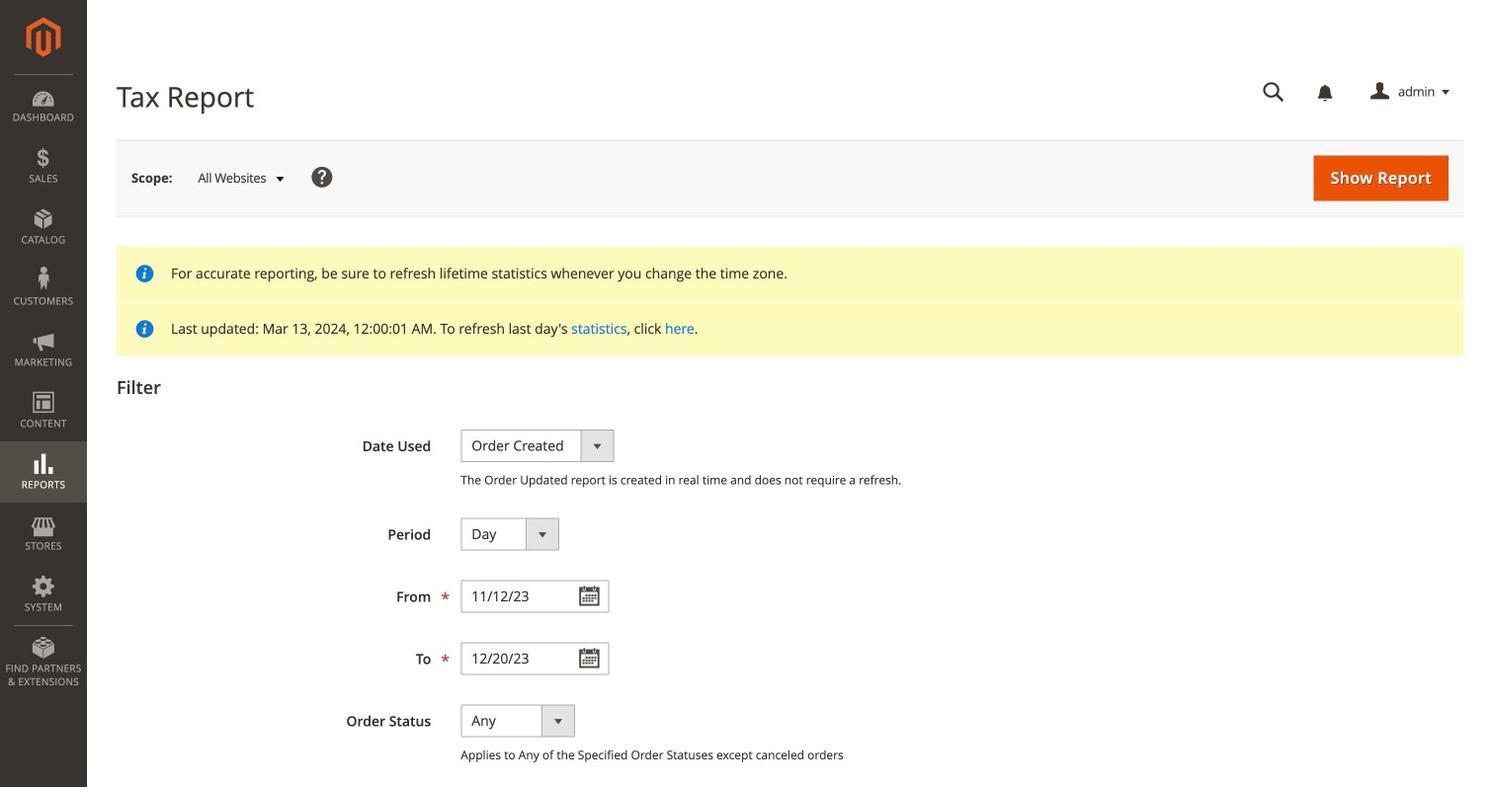 Task type: locate. For each thing, give the bounding box(es) containing it.
menu bar
[[0, 74, 87, 699]]

None text field
[[1249, 75, 1299, 110], [461, 580, 609, 613], [461, 643, 609, 675], [1249, 75, 1299, 110], [461, 580, 609, 613], [461, 643, 609, 675]]

magento admin panel image
[[26, 17, 61, 57]]



